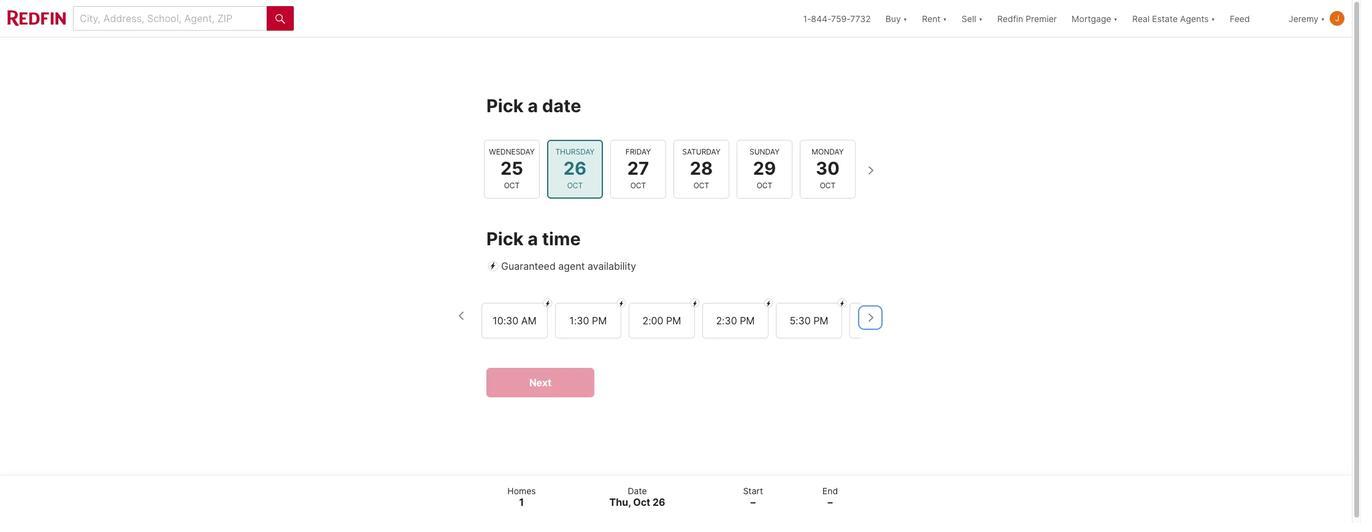 Task type: locate. For each thing, give the bounding box(es) containing it.
mortgage
[[1072, 13, 1112, 24]]

2:30 pm button
[[703, 303, 769, 339]]

759-
[[831, 13, 851, 24]]

4 pm from the left
[[814, 315, 829, 327]]

pick
[[487, 95, 524, 117], [487, 228, 524, 249]]

▾ for rent ▾
[[943, 13, 947, 24]]

feed
[[1230, 13, 1250, 24]]

0 vertical spatial pick
[[487, 95, 524, 117]]

oct
[[504, 181, 520, 190], [567, 181, 583, 190], [631, 181, 646, 190], [694, 181, 710, 190], [757, 181, 773, 190], [820, 181, 836, 190], [633, 496, 651, 509]]

26
[[564, 158, 587, 179], [653, 496, 666, 509]]

date
[[542, 95, 581, 117]]

oct inside date thu, oct  26
[[633, 496, 651, 509]]

–
[[751, 496, 756, 509], [828, 496, 833, 509]]

rent
[[922, 13, 941, 24]]

– down start
[[751, 496, 756, 509]]

pm
[[592, 315, 607, 327], [666, 315, 681, 327], [740, 315, 755, 327], [814, 315, 829, 327]]

1 vertical spatial pick
[[487, 228, 524, 249]]

pm right 2:00
[[666, 315, 681, 327]]

wednesday
[[489, 147, 535, 157]]

10:30 am button
[[482, 303, 548, 339]]

oct inside "wednesday 25 oct"
[[504, 181, 520, 190]]

sell
[[962, 13, 977, 24]]

pick up wednesday
[[487, 95, 524, 117]]

date thu, oct  26
[[610, 486, 666, 509]]

availability
[[588, 260, 636, 272]]

1 vertical spatial 26
[[653, 496, 666, 509]]

1 pm from the left
[[592, 315, 607, 327]]

guaranteed
[[501, 260, 556, 272]]

oct inside sunday 29 oct
[[757, 181, 773, 190]]

1-844-759-7732
[[803, 13, 871, 24]]

2:30
[[716, 315, 737, 327]]

5:30 pm button
[[776, 303, 842, 339]]

oct down the 29
[[757, 181, 773, 190]]

oct down 27
[[631, 181, 646, 190]]

a for date
[[528, 95, 538, 117]]

a
[[528, 95, 538, 117], [528, 228, 538, 249]]

3 pm from the left
[[740, 315, 755, 327]]

next image
[[861, 308, 881, 328]]

1 horizontal spatial –
[[828, 496, 833, 509]]

1:30 pm
[[570, 315, 607, 327]]

homes 1
[[508, 486, 536, 509]]

pm for 5:30 pm
[[814, 315, 829, 327]]

– inside end –
[[828, 496, 833, 509]]

– for end –
[[828, 496, 833, 509]]

buy
[[886, 13, 901, 24]]

30
[[816, 158, 840, 179]]

pick up guaranteed
[[487, 228, 524, 249]]

2 a from the top
[[528, 228, 538, 249]]

▾ for sell ▾
[[979, 13, 983, 24]]

submit search image
[[276, 14, 285, 24]]

pm right 1:30
[[592, 315, 607, 327]]

▾ right sell at the top right of the page
[[979, 13, 983, 24]]

oct down date
[[633, 496, 651, 509]]

26 right 'thu,'
[[653, 496, 666, 509]]

oct for 29
[[757, 181, 773, 190]]

0 horizontal spatial –
[[751, 496, 756, 509]]

pm right 2:30
[[740, 315, 755, 327]]

saturday 28 oct
[[683, 147, 721, 190]]

start
[[743, 486, 763, 496]]

oct down the 28
[[694, 181, 710, 190]]

▾ right the mortgage
[[1114, 13, 1118, 24]]

0 horizontal spatial 26
[[564, 158, 587, 179]]

pm right 5:30
[[814, 315, 829, 327]]

a up guaranteed
[[528, 228, 538, 249]]

▾ right rent
[[943, 13, 947, 24]]

real estate agents ▾
[[1133, 13, 1216, 24]]

2 pick from the top
[[487, 228, 524, 249]]

2 – from the left
[[828, 496, 833, 509]]

pm inside 'button'
[[666, 315, 681, 327]]

– inside start –
[[751, 496, 756, 509]]

oct inside thursday 26 oct
[[567, 181, 583, 190]]

friday
[[626, 147, 651, 157]]

1 a from the top
[[528, 95, 538, 117]]

buy ▾ button
[[879, 0, 915, 37]]

next button
[[487, 368, 595, 397]]

1
[[519, 496, 524, 509]]

2:00
[[643, 315, 664, 327]]

oct inside the saturday 28 oct
[[694, 181, 710, 190]]

▾ right agents
[[1212, 13, 1216, 24]]

1 horizontal spatial 26
[[653, 496, 666, 509]]

2:30 pm
[[716, 315, 755, 327]]

pm for 2:30 pm
[[740, 315, 755, 327]]

a left date
[[528, 95, 538, 117]]

friday 27 oct
[[626, 147, 651, 190]]

– down the end
[[828, 496, 833, 509]]

▾
[[904, 13, 908, 24], [943, 13, 947, 24], [979, 13, 983, 24], [1114, 13, 1118, 24], [1212, 13, 1216, 24], [1321, 13, 1325, 24]]

redfin premier button
[[990, 0, 1065, 37]]

am
[[521, 315, 537, 327]]

oct for 27
[[631, 181, 646, 190]]

2 ▾ from the left
[[943, 13, 947, 24]]

▾ for mortgage ▾
[[1114, 13, 1118, 24]]

– for start –
[[751, 496, 756, 509]]

oct inside friday 27 oct
[[631, 181, 646, 190]]

oct for 28
[[694, 181, 710, 190]]

1:30 pm button
[[555, 303, 622, 339]]

26 inside date thu, oct  26
[[653, 496, 666, 509]]

0 vertical spatial 26
[[564, 158, 587, 179]]

start –
[[743, 486, 763, 509]]

26 down thursday
[[564, 158, 587, 179]]

pick a time
[[487, 228, 581, 249]]

redfin premier
[[998, 13, 1057, 24]]

0 vertical spatial a
[[528, 95, 538, 117]]

time
[[542, 228, 581, 249]]

1-
[[803, 13, 811, 24]]

oct down 30
[[820, 181, 836, 190]]

oct for 26
[[567, 181, 583, 190]]

▾ for jeremy ▾
[[1321, 13, 1325, 24]]

oct down thursday
[[567, 181, 583, 190]]

jeremy
[[1289, 13, 1319, 24]]

2 pm from the left
[[666, 315, 681, 327]]

oct down 25
[[504, 181, 520, 190]]

oct inside monday 30 oct
[[820, 181, 836, 190]]

1 ▾ from the left
[[904, 13, 908, 24]]

6 ▾ from the left
[[1321, 13, 1325, 24]]

4 ▾ from the left
[[1114, 13, 1118, 24]]

1 – from the left
[[751, 496, 756, 509]]

next
[[529, 377, 552, 389]]

mortgage ▾ button
[[1072, 0, 1118, 37]]

pick for pick a date
[[487, 95, 524, 117]]

▾ left user photo
[[1321, 13, 1325, 24]]

pm inside button
[[592, 315, 607, 327]]

1 vertical spatial a
[[528, 228, 538, 249]]

5 ▾ from the left
[[1212, 13, 1216, 24]]

1 pick from the top
[[487, 95, 524, 117]]

agents
[[1181, 13, 1209, 24]]

▾ right buy
[[904, 13, 908, 24]]

redfin
[[998, 13, 1024, 24]]

3 ▾ from the left
[[979, 13, 983, 24]]



Task type: vqa. For each thing, say whether or not it's contained in the screenshot.
the rightmost Doerr-
no



Task type: describe. For each thing, give the bounding box(es) containing it.
sunday
[[750, 147, 780, 157]]

previous image
[[452, 306, 472, 326]]

thu,
[[610, 496, 631, 509]]

homes
[[508, 486, 536, 496]]

pm for 1:30 pm
[[592, 315, 607, 327]]

rent ▾ button
[[915, 0, 955, 37]]

sell ▾
[[962, 13, 983, 24]]

City, Address, School, Agent, ZIP search field
[[73, 6, 267, 31]]

rent ▾
[[922, 13, 947, 24]]

date
[[628, 486, 647, 496]]

29
[[753, 158, 776, 179]]

monday
[[812, 147, 844, 157]]

thursday 26 oct
[[556, 147, 595, 190]]

10:30
[[493, 315, 519, 327]]

feed button
[[1223, 0, 1282, 37]]

monday 30 oct
[[812, 147, 844, 190]]

1-844-759-7732 link
[[803, 13, 871, 24]]

jeremy ▾
[[1289, 13, 1325, 24]]

27
[[628, 158, 649, 179]]

thursday
[[556, 147, 595, 157]]

estate
[[1153, 13, 1178, 24]]

guaranteed agent availability
[[501, 260, 636, 272]]

agent
[[559, 260, 585, 272]]

premier
[[1026, 13, 1057, 24]]

buy ▾ button
[[886, 0, 908, 37]]

real estate agents ▾ link
[[1133, 0, 1216, 37]]

▾ for buy ▾
[[904, 13, 908, 24]]

user photo image
[[1330, 11, 1345, 26]]

26 inside thursday 26 oct
[[564, 158, 587, 179]]

pm for 2:00 pm
[[666, 315, 681, 327]]

oct for 25
[[504, 181, 520, 190]]

wednesday 25 oct
[[489, 147, 535, 190]]

mortgage ▾
[[1072, 13, 1118, 24]]

2:00 pm button
[[629, 303, 695, 339]]

buy ▾
[[886, 13, 908, 24]]

end –
[[823, 486, 838, 509]]

7732
[[851, 13, 871, 24]]

25
[[501, 158, 523, 179]]

2:00 pm
[[643, 315, 681, 327]]

10:30 am
[[493, 315, 537, 327]]

next image
[[861, 160, 881, 180]]

real
[[1133, 13, 1150, 24]]

rent ▾ button
[[922, 0, 947, 37]]

sunday 29 oct
[[750, 147, 780, 190]]

oct for 30
[[820, 181, 836, 190]]

pick for pick a time
[[487, 228, 524, 249]]

sell ▾ button
[[962, 0, 983, 37]]

1:30
[[570, 315, 589, 327]]

sell ▾ button
[[955, 0, 990, 37]]

844-
[[811, 13, 832, 24]]

pick a date
[[487, 95, 581, 117]]

end
[[823, 486, 838, 496]]

5:30 pm
[[790, 315, 829, 327]]

saturday
[[683, 147, 721, 157]]

real estate agents ▾ button
[[1125, 0, 1223, 37]]

5:30
[[790, 315, 811, 327]]

a for time
[[528, 228, 538, 249]]

mortgage ▾ button
[[1065, 0, 1125, 37]]

28
[[690, 158, 713, 179]]



